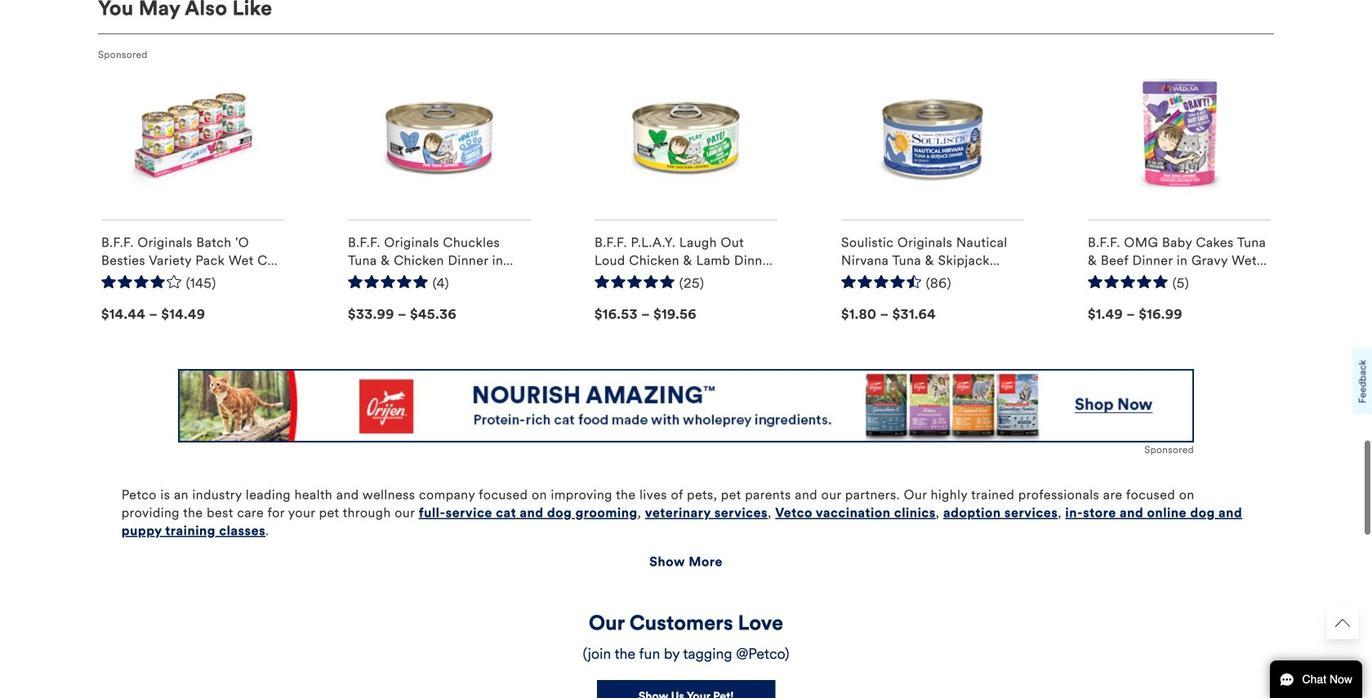 Task type: vqa. For each thing, say whether or not it's contained in the screenshot.
bottommost heading
yes



Task type: describe. For each thing, give the bounding box(es) containing it.
1 heading from the top
[[34, 610, 1338, 637]]

2 heading from the top
[[34, 645, 1338, 664]]



Task type: locate. For each thing, give the bounding box(es) containing it.
scroll to top image
[[1335, 616, 1350, 631]]

0 vertical spatial heading
[[34, 610, 1338, 637]]

1 vertical spatial heading
[[34, 645, 1338, 664]]

heading
[[34, 610, 1338, 637], [34, 645, 1338, 664]]



